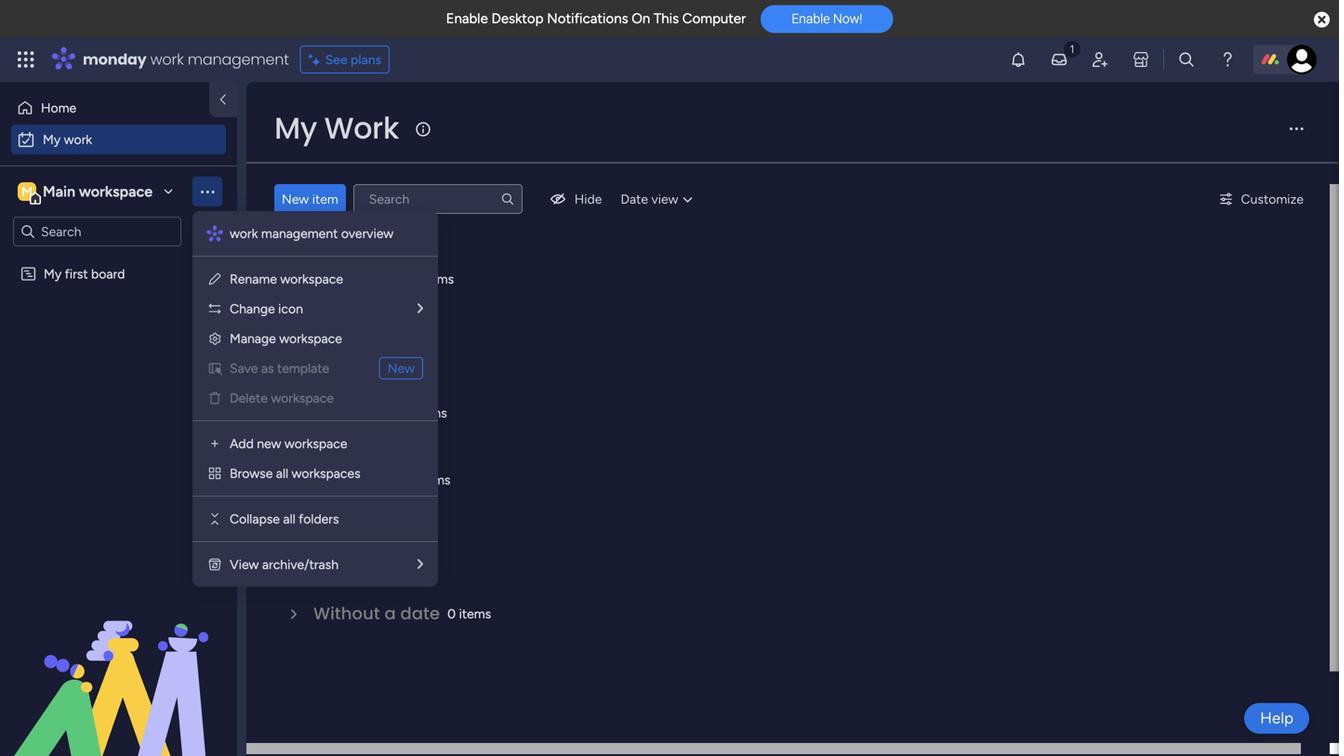 Task type: describe. For each thing, give the bounding box(es) containing it.
service icon image
[[207, 361, 222, 376]]

notifications image
[[1009, 50, 1028, 69]]

home option
[[11, 93, 198, 123]]

later
[[314, 535, 356, 559]]

list arrow image for change icon
[[418, 302, 423, 315]]

on
[[632, 10, 651, 27]]

monday
[[83, 49, 147, 70]]

menu image
[[1288, 119, 1306, 138]]

add
[[230, 436, 254, 452]]

this week 0 items
[[314, 401, 447, 425]]

0 vertical spatial management
[[188, 49, 289, 70]]

new item
[[282, 191, 338, 207]]

menu item containing save as template
[[207, 357, 423, 380]]

search image
[[500, 192, 515, 207]]

browse all workspaces image
[[207, 466, 222, 481]]

new item button
[[274, 184, 346, 214]]

workspace for manage workspace
[[279, 331, 342, 347]]

past
[[314, 267, 350, 291]]

menu containing work management overview
[[193, 211, 438, 587]]

enable desktop notifications on this computer
[[446, 10, 746, 27]]

my for my work
[[43, 132, 61, 147]]

date view button
[[617, 184, 701, 214]]

delete workspace menu item
[[207, 387, 423, 409]]

hide
[[575, 191, 602, 207]]

my work option
[[11, 125, 226, 154]]

items inside later 0 items
[[375, 539, 407, 555]]

search everything image
[[1178, 50, 1196, 69]]

lottie animation image
[[0, 568, 237, 756]]

customize button
[[1212, 184, 1312, 214]]

workspace image
[[18, 181, 36, 202]]

plans
[[351, 52, 382, 67]]

my first board list box
[[0, 254, 237, 541]]

0 horizontal spatial this
[[314, 401, 348, 425]]

next
[[314, 468, 351, 492]]

manage
[[230, 331, 276, 347]]

board
[[91, 266, 125, 282]]

without a date 0 items
[[314, 602, 491, 626]]

collapse all folders image
[[207, 512, 222, 527]]

date
[[401, 602, 440, 626]]

archive/trash
[[262, 557, 339, 573]]

week for next week
[[355, 468, 399, 492]]

enable for enable now!
[[792, 11, 830, 26]]

delete
[[230, 390, 268, 406]]

monday work management
[[83, 49, 289, 70]]

date
[[621, 191, 648, 207]]

template
[[277, 360, 329, 376]]

delete workspace image
[[207, 391, 222, 406]]

my for my first board
[[44, 266, 62, 282]]

new for new
[[388, 360, 415, 376]]

help button
[[1245, 703, 1310, 734]]

view archive/trash
[[230, 557, 339, 573]]

monday marketplace image
[[1132, 50, 1151, 69]]

help
[[1261, 709, 1294, 728]]

home
[[41, 100, 76, 116]]

collapse
[[230, 511, 280, 527]]

workspace for delete workspace
[[271, 390, 334, 406]]

new for new item
[[282, 191, 309, 207]]

john smith image
[[1288, 45, 1317, 74]]

my for my work
[[274, 107, 317, 149]]

dapulse close image
[[1315, 11, 1330, 30]]

workspace selection element
[[18, 180, 155, 205]]

workspaces
[[292, 466, 361, 481]]

manage workspace
[[230, 331, 342, 347]]

see plans button
[[300, 46, 390, 73]]

computer
[[683, 10, 746, 27]]

main workspace
[[43, 183, 153, 200]]

save
[[230, 360, 258, 376]]

Search in workspace field
[[39, 221, 155, 242]]

help image
[[1219, 50, 1237, 69]]

change
[[230, 301, 275, 317]]

work management overview
[[230, 226, 394, 241]]

change icon image
[[207, 301, 222, 316]]

0 inside next week 0 items
[[407, 472, 415, 488]]

work for my
[[64, 132, 92, 147]]

date view
[[621, 191, 679, 207]]

2 vertical spatial work
[[230, 226, 258, 241]]

update feed image
[[1050, 50, 1069, 69]]



Task type: vqa. For each thing, say whether or not it's contained in the screenshot.
left updates
no



Task type: locate. For each thing, give the bounding box(es) containing it.
1 horizontal spatial work
[[150, 49, 184, 70]]

items up next week 0 items
[[415, 405, 447, 421]]

enable inside button
[[792, 11, 830, 26]]

save as template
[[230, 360, 329, 376]]

work
[[324, 107, 399, 149]]

0 horizontal spatial new
[[282, 191, 309, 207]]

folders
[[299, 511, 339, 527]]

items
[[422, 271, 454, 287], [415, 405, 447, 421], [418, 472, 451, 488], [375, 539, 407, 555], [459, 606, 491, 622]]

items inside without a date 0 items
[[459, 606, 491, 622]]

menu item
[[207, 357, 423, 380]]

customize
[[1241, 191, 1304, 207]]

add new workspace image
[[207, 436, 222, 451]]

items down "this week 0 items"
[[418, 472, 451, 488]]

enable
[[446, 10, 488, 27], [792, 11, 830, 26]]

workspace up icon
[[280, 271, 343, 287]]

now!
[[833, 11, 863, 26]]

0 down "this week 0 items"
[[407, 472, 415, 488]]

0 inside later 0 items
[[363, 539, 372, 555]]

dates
[[355, 267, 404, 291]]

work for monday
[[150, 49, 184, 70]]

1 vertical spatial new
[[388, 360, 415, 376]]

2 list arrow image from the top
[[418, 558, 423, 571]]

week right next
[[355, 468, 399, 492]]

0 vertical spatial all
[[276, 466, 288, 481]]

workspace up search in workspace field at the top left
[[79, 183, 153, 200]]

workspace inside 'delete workspace' menu item
[[271, 390, 334, 406]]

items right 'later'
[[375, 539, 407, 555]]

1 horizontal spatial this
[[654, 10, 679, 27]]

all left the folders
[[283, 511, 296, 527]]

desktop
[[492, 10, 544, 27]]

next week 0 items
[[314, 468, 451, 492]]

as
[[261, 360, 274, 376]]

view
[[230, 557, 259, 573]]

items inside past dates 2 items
[[422, 271, 454, 287]]

my inside "list box"
[[44, 266, 62, 282]]

Filter dashboard by text search field
[[353, 184, 523, 214]]

list arrow image up date
[[418, 558, 423, 571]]

work up rename
[[230, 226, 258, 241]]

a
[[385, 602, 396, 626]]

1 image
[[1064, 38, 1081, 59]]

my
[[274, 107, 317, 149], [43, 132, 61, 147], [44, 266, 62, 282]]

1 vertical spatial work
[[64, 132, 92, 147]]

this up the add new workspace
[[314, 401, 348, 425]]

items for this week
[[415, 405, 447, 421]]

list arrow image down 2
[[418, 302, 423, 315]]

work inside option
[[64, 132, 92, 147]]

enable now!
[[792, 11, 863, 26]]

new
[[282, 191, 309, 207], [388, 360, 415, 376]]

main
[[43, 183, 75, 200]]

items right 2
[[422, 271, 454, 287]]

0 right date
[[448, 606, 456, 622]]

0 vertical spatial week
[[352, 401, 396, 425]]

rename workspace
[[230, 271, 343, 287]]

overview
[[341, 226, 394, 241]]

work right monday
[[150, 49, 184, 70]]

items inside next week 0 items
[[418, 472, 451, 488]]

all
[[276, 466, 288, 481], [283, 511, 296, 527]]

browse
[[230, 466, 273, 481]]

item
[[312, 191, 338, 207]]

new up "this week 0 items"
[[388, 360, 415, 376]]

browse all workspaces
[[230, 466, 361, 481]]

work down home
[[64, 132, 92, 147]]

my first board
[[44, 266, 125, 282]]

1 list arrow image from the top
[[418, 302, 423, 315]]

all down the add new workspace
[[276, 466, 288, 481]]

workspace down template
[[271, 390, 334, 406]]

option
[[0, 257, 237, 261]]

all for collapse
[[283, 511, 296, 527]]

list arrow image
[[418, 302, 423, 315], [418, 558, 423, 571]]

0 right 'later'
[[363, 539, 372, 555]]

my work
[[274, 107, 399, 149]]

my inside option
[[43, 132, 61, 147]]

add new workspace
[[230, 436, 347, 452]]

week for this week
[[352, 401, 396, 425]]

workspace for main workspace
[[79, 183, 153, 200]]

manage workspace image
[[207, 331, 222, 346]]

0 vertical spatial work
[[150, 49, 184, 70]]

delete workspace
[[230, 390, 334, 406]]

rename
[[230, 271, 277, 287]]

0 inside without a date 0 items
[[448, 606, 456, 622]]

lottie animation element
[[0, 568, 237, 756]]

workspace for rename workspace
[[280, 271, 343, 287]]

0 up next week 0 items
[[404, 405, 412, 421]]

past dates 2 items
[[314, 267, 454, 291]]

1 horizontal spatial enable
[[792, 11, 830, 26]]

workspace
[[79, 183, 153, 200], [280, 271, 343, 287], [279, 331, 342, 347], [271, 390, 334, 406], [285, 436, 347, 452]]

enable left desktop
[[446, 10, 488, 27]]

enable for enable desktop notifications on this computer
[[446, 10, 488, 27]]

today
[[314, 334, 367, 358]]

enable now! button
[[761, 5, 893, 33]]

home link
[[11, 93, 198, 123]]

view archive/trash image
[[207, 557, 222, 572]]

see plans
[[325, 52, 382, 67]]

invite members image
[[1091, 50, 1110, 69]]

notifications
[[547, 10, 628, 27]]

0 vertical spatial list arrow image
[[418, 302, 423, 315]]

items for next week
[[418, 472, 451, 488]]

management
[[188, 49, 289, 70], [261, 226, 338, 241]]

this right the on
[[654, 10, 679, 27]]

see
[[325, 52, 348, 67]]

my down home
[[43, 132, 61, 147]]

workspace inside workspace selection element
[[79, 183, 153, 200]]

0 horizontal spatial work
[[64, 132, 92, 147]]

without
[[314, 602, 380, 626]]

week up next week 0 items
[[352, 401, 396, 425]]

1 vertical spatial this
[[314, 401, 348, 425]]

new inside button
[[282, 191, 309, 207]]

all for browse
[[276, 466, 288, 481]]

items right date
[[459, 606, 491, 622]]

2
[[411, 271, 419, 287]]

collapse all folders
[[230, 511, 339, 527]]

enable left now!
[[792, 11, 830, 26]]

workspace up template
[[279, 331, 342, 347]]

change icon
[[230, 301, 303, 317]]

new left item
[[282, 191, 309, 207]]

2 horizontal spatial work
[[230, 226, 258, 241]]

1 enable from the left
[[446, 10, 488, 27]]

new inside menu item
[[388, 360, 415, 376]]

0 vertical spatial new
[[282, 191, 309, 207]]

items inside "this week 0 items"
[[415, 405, 447, 421]]

m
[[21, 184, 33, 200]]

this
[[654, 10, 679, 27], [314, 401, 348, 425]]

2 enable from the left
[[792, 11, 830, 26]]

0 vertical spatial this
[[654, 10, 679, 27]]

items for past dates
[[422, 271, 454, 287]]

hide button
[[541, 184, 610, 214]]

my work
[[43, 132, 92, 147]]

1 horizontal spatial new
[[388, 360, 415, 376]]

work
[[150, 49, 184, 70], [64, 132, 92, 147], [230, 226, 258, 241]]

week
[[352, 401, 396, 425], [355, 468, 399, 492]]

icon
[[278, 301, 303, 317]]

list arrow image for view archive/trash
[[418, 558, 423, 571]]

1 vertical spatial all
[[283, 511, 296, 527]]

rename workspace image
[[207, 272, 222, 287]]

0 horizontal spatial enable
[[446, 10, 488, 27]]

workspace up workspaces
[[285, 436, 347, 452]]

new
[[257, 436, 281, 452]]

workspace options image
[[198, 182, 217, 201]]

my work link
[[11, 125, 226, 154]]

0 inside "this week 0 items"
[[404, 405, 412, 421]]

later 0 items
[[314, 535, 407, 559]]

select product image
[[17, 50, 35, 69]]

my left work
[[274, 107, 317, 149]]

0
[[404, 405, 412, 421], [407, 472, 415, 488], [363, 539, 372, 555], [448, 606, 456, 622]]

1 vertical spatial week
[[355, 468, 399, 492]]

my left first
[[44, 266, 62, 282]]

menu
[[193, 211, 438, 587]]

first
[[65, 266, 88, 282]]

view
[[652, 191, 679, 207]]

1 vertical spatial list arrow image
[[418, 558, 423, 571]]

1 vertical spatial management
[[261, 226, 338, 241]]

None search field
[[353, 184, 523, 214]]



